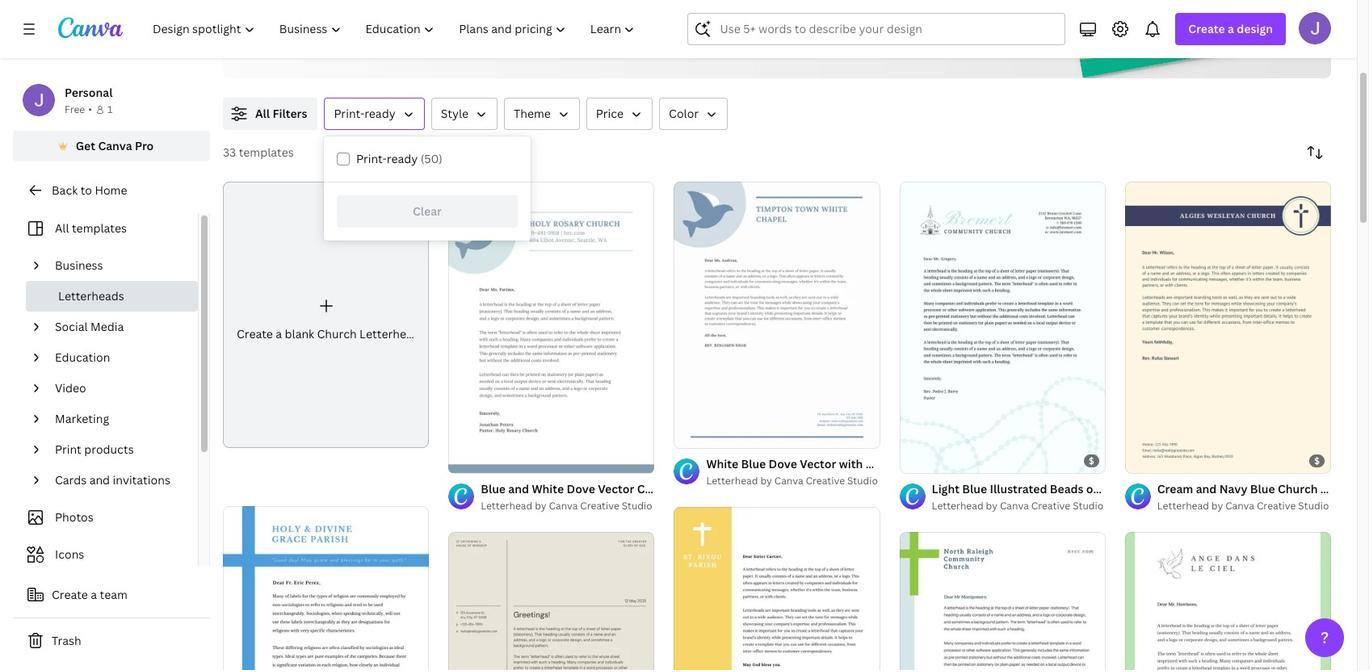 Task type: locate. For each thing, give the bounding box(es) containing it.
1
[[107, 103, 113, 116]]

creative down the with
[[806, 475, 845, 488]]

0 horizontal spatial all
[[55, 221, 69, 236]]

create left design
[[1189, 21, 1226, 36]]

get
[[76, 138, 95, 154]]

canva inside cream and navy blue church letterhea letterhead by canva creative studio
[[1226, 499, 1255, 513]]

studio down letterhea at the bottom right of page
[[1299, 499, 1330, 513]]

Sort by button
[[1300, 137, 1332, 169]]

1 vertical spatial all
[[55, 221, 69, 236]]

2 horizontal spatial a
[[1228, 21, 1235, 36]]

$ for of
[[1089, 455, 1095, 467]]

trash
[[52, 634, 81, 649]]

a left design
[[1228, 21, 1235, 36]]

navy
[[1220, 482, 1248, 497]]

blank
[[285, 327, 314, 342]]

create inside button
[[52, 588, 88, 603]]

1 horizontal spatial $
[[1315, 455, 1321, 467]]

business link
[[48, 251, 188, 281]]

create down icons on the left of page
[[52, 588, 88, 603]]

color button
[[660, 98, 728, 130]]

a left blank
[[276, 327, 282, 342]]

0 horizontal spatial white
[[532, 482, 564, 497]]

0 horizontal spatial and
[[89, 473, 110, 488]]

1 horizontal spatial and
[[509, 482, 529, 497]]

and inside cream and navy blue church letterhea letterhead by canva creative studio
[[1197, 482, 1217, 497]]

back to home link
[[13, 175, 210, 207]]

church letterhead templates image
[[987, 0, 1332, 78]]

print-ready
[[334, 106, 396, 121]]

1 vertical spatial dove
[[567, 482, 595, 497]]

dove
[[769, 457, 798, 472], [567, 482, 595, 497]]

beads
[[1050, 482, 1084, 497]]

studio inside light blue illustrated beads of rosary church letterhead letterhead by canva creative studio
[[1073, 499, 1104, 513]]

0 vertical spatial all
[[255, 106, 270, 121]]

print products
[[55, 442, 134, 457]]

ready for print-ready
[[365, 106, 396, 121]]

all templates
[[55, 221, 127, 236]]

by inside cream and navy blue church letterhea letterhead by canva creative studio
[[1212, 499, 1224, 513]]

canva inside light blue illustrated beads of rosary church letterhead letterhead by canva creative studio
[[1000, 499, 1029, 513]]

1 vertical spatial white
[[532, 482, 564, 497]]

all templates link
[[23, 213, 188, 244]]

1 vertical spatial print-
[[356, 151, 387, 166]]

0 horizontal spatial $
[[1089, 455, 1095, 467]]

dove inside blue and white dove vector church letterhead letterhead by canva creative studio
[[567, 482, 595, 497]]

blue inside light blue illustrated beads of rosary church letterhead letterhead by canva creative studio
[[963, 482, 988, 497]]

create inside dropdown button
[[1189, 21, 1226, 36]]

0 vertical spatial create
[[1189, 21, 1226, 36]]

1 horizontal spatial all
[[255, 106, 270, 121]]

create a design
[[1189, 21, 1274, 36]]

and
[[89, 473, 110, 488], [509, 482, 529, 497], [1197, 482, 1217, 497]]

creative
[[806, 475, 845, 488], [581, 499, 620, 513], [1032, 499, 1071, 513], [1257, 499, 1297, 513]]

style
[[441, 106, 469, 121]]

a
[[1228, 21, 1235, 36], [276, 327, 282, 342], [91, 588, 97, 603]]

blue and white dove vector church letterhead image
[[449, 182, 655, 473]]

1 horizontal spatial templates
[[239, 145, 294, 160]]

2 vertical spatial create
[[52, 588, 88, 603]]

studio down "light blue illustrated beads of rosary church letterhead" "link"
[[1073, 499, 1104, 513]]

creative inside light blue illustrated beads of rosary church letterhead letterhead by canva creative studio
[[1032, 499, 1071, 513]]

white
[[707, 457, 739, 472], [532, 482, 564, 497]]

1 vertical spatial ready
[[387, 151, 418, 166]]

all left 'filters'
[[255, 106, 270, 121]]

blue and white dove vector church letterhead link
[[481, 481, 741, 499]]

letterhead by canva creative studio link for navy
[[1158, 499, 1332, 515]]

social
[[55, 319, 88, 335]]

1 vertical spatial vector
[[598, 482, 635, 497]]

2 horizontal spatial and
[[1197, 482, 1217, 497]]

templates for 33 templates
[[239, 145, 294, 160]]

pro
[[135, 138, 154, 154]]

canva inside button
[[98, 138, 132, 154]]

a left team
[[91, 588, 97, 603]]

0 horizontal spatial create
[[52, 588, 88, 603]]

team
[[100, 588, 128, 603]]

$ up "cream and navy blue church letterhea" link
[[1315, 455, 1321, 467]]

creative down blue and white dove vector church letterhead link
[[581, 499, 620, 513]]

studio down blue and white dove vector church letterhead link
[[622, 499, 653, 513]]

2 horizontal spatial create
[[1189, 21, 1226, 36]]

social media link
[[48, 312, 188, 343]]

by inside white blue dove vector with blue dots church letterhead (us) letterhead by canva creative studio
[[761, 475, 772, 488]]

print- down print-ready button
[[356, 151, 387, 166]]

a for team
[[91, 588, 97, 603]]

white inside white blue dove vector with blue dots church letterhead (us) letterhead by canva creative studio
[[707, 457, 739, 472]]

create left blank
[[237, 327, 273, 342]]

create
[[1189, 21, 1226, 36], [237, 327, 273, 342], [52, 588, 88, 603]]

photos link
[[23, 503, 188, 533]]

church inside white blue dove vector with blue dots church letterhead (us) letterhead by canva creative studio
[[922, 457, 962, 472]]

0 vertical spatial ready
[[365, 106, 396, 121]]

0 vertical spatial dove
[[769, 457, 798, 472]]

yellow simple church letterhead image
[[674, 508, 881, 671]]

vector
[[800, 457, 837, 472], [598, 482, 635, 497]]

1 vertical spatial templates
[[72, 221, 127, 236]]

ready left (50)
[[387, 151, 418, 166]]

print- inside button
[[334, 106, 365, 121]]

1 horizontal spatial create
[[237, 327, 273, 342]]

blue inside blue and white dove vector church letterhead letterhead by canva creative studio
[[481, 482, 506, 497]]

1 vertical spatial create
[[237, 327, 273, 342]]

canva
[[98, 138, 132, 154], [775, 475, 804, 488], [549, 499, 578, 513], [1000, 499, 1029, 513], [1226, 499, 1255, 513]]

back to home
[[52, 183, 127, 198]]

2 vertical spatial a
[[91, 588, 97, 603]]

letterhead by canva creative studio link for illustrated
[[932, 499, 1106, 515]]

all inside 'link'
[[55, 221, 69, 236]]

templates
[[239, 145, 294, 160], [72, 221, 127, 236]]

letterheads
[[58, 289, 124, 304]]

templates for all templates
[[72, 221, 127, 236]]

0 horizontal spatial templates
[[72, 221, 127, 236]]

1 vertical spatial a
[[276, 327, 282, 342]]

church
[[317, 327, 357, 342], [922, 457, 962, 472], [637, 482, 677, 497], [1141, 482, 1182, 497], [1279, 482, 1319, 497]]

free
[[65, 103, 85, 116]]

light blue illustrated beads of rosary church letterhead link
[[932, 481, 1245, 499]]

letterhead inside create a blank church letterhead element
[[360, 327, 420, 342]]

a inside button
[[91, 588, 97, 603]]

blue
[[741, 457, 766, 472], [866, 457, 891, 472], [481, 482, 506, 497], [963, 482, 988, 497], [1251, 482, 1276, 497]]

vector inside white blue dove vector with blue dots church letterhead (us) letterhead by canva creative studio
[[800, 457, 837, 472]]

studio
[[848, 475, 878, 488], [622, 499, 653, 513], [1073, 499, 1104, 513], [1299, 499, 1330, 513]]

0 vertical spatial white
[[707, 457, 739, 472]]

all for all filters
[[255, 106, 270, 121]]

white inside blue and white dove vector church letterhead letterhead by canva creative studio
[[532, 482, 564, 497]]

light blue illustrated beads of rosary church letterhead image
[[900, 182, 1106, 473]]

marketing link
[[48, 404, 188, 435]]

0 vertical spatial vector
[[800, 457, 837, 472]]

0 vertical spatial a
[[1228, 21, 1235, 36]]

of
[[1087, 482, 1098, 497]]

ready
[[365, 106, 396, 121], [387, 151, 418, 166]]

video link
[[48, 373, 188, 404]]

price button
[[587, 98, 653, 130]]

dots
[[894, 457, 920, 472]]

$ up 'of'
[[1089, 455, 1095, 467]]

1 horizontal spatial a
[[276, 327, 282, 342]]

templates right the '33'
[[239, 145, 294, 160]]

all inside button
[[255, 106, 270, 121]]

and for cream
[[1197, 482, 1217, 497]]

all
[[255, 106, 270, 121], [55, 221, 69, 236]]

studio down the with
[[848, 475, 878, 488]]

creative down beads
[[1032, 499, 1071, 513]]

print- right 'filters'
[[334, 106, 365, 121]]

a inside dropdown button
[[1228, 21, 1235, 36]]

1 $ from the left
[[1089, 455, 1095, 467]]

1 horizontal spatial white
[[707, 457, 739, 472]]

illustrated
[[990, 482, 1048, 497]]

all down back
[[55, 221, 69, 236]]

0 horizontal spatial dove
[[567, 482, 595, 497]]

0 horizontal spatial vector
[[598, 482, 635, 497]]

print-
[[334, 106, 365, 121], [356, 151, 387, 166]]

None search field
[[688, 13, 1066, 45]]

by inside light blue illustrated beads of rosary church letterhead letterhead by canva creative studio
[[986, 499, 998, 513]]

1 horizontal spatial vector
[[800, 457, 837, 472]]

Search search field
[[720, 14, 1056, 44]]

white blue dove vector with blue dots church letterhead (us) image
[[674, 182, 881, 449]]

$
[[1089, 455, 1095, 467], [1315, 455, 1321, 467]]

ready up print-ready (50)
[[365, 106, 396, 121]]

0 vertical spatial print-
[[334, 106, 365, 121]]

clear
[[413, 204, 442, 219]]

social media
[[55, 319, 124, 335]]

get canva pro button
[[13, 131, 210, 162]]

clear button
[[337, 196, 518, 228]]

studio inside blue and white dove vector church letterhead letterhead by canva creative studio
[[622, 499, 653, 513]]

marketing
[[55, 411, 109, 427]]

products
[[84, 442, 134, 457]]

create for create a blank church letterhead
[[237, 327, 273, 342]]

to
[[81, 183, 92, 198]]

and inside blue and white dove vector church letterhead letterhead by canva creative studio
[[509, 482, 529, 497]]

letterhead
[[360, 327, 420, 342], [965, 457, 1026, 472], [707, 475, 758, 488], [680, 482, 741, 497], [1184, 482, 1245, 497], [481, 499, 533, 513], [932, 499, 984, 513], [1158, 499, 1210, 513]]

create a blank church letterhead
[[237, 327, 420, 342]]

letterhead by canva creative studio link
[[707, 474, 881, 490], [481, 499, 655, 515], [932, 499, 1106, 515], [1158, 499, 1332, 515]]

letterhead inside cream and navy blue church letterhea letterhead by canva creative studio
[[1158, 499, 1210, 513]]

a for blank
[[276, 327, 282, 342]]

(us)
[[1029, 457, 1052, 472]]

templates inside 'link'
[[72, 221, 127, 236]]

creative down "cream and navy blue church letterhea" link
[[1257, 499, 1297, 513]]

0 horizontal spatial a
[[91, 588, 97, 603]]

ready inside button
[[365, 106, 396, 121]]

templates down back to home
[[72, 221, 127, 236]]

1 horizontal spatial dove
[[769, 457, 798, 472]]

price
[[596, 106, 624, 121]]

2 $ from the left
[[1315, 455, 1321, 467]]

0 vertical spatial templates
[[239, 145, 294, 160]]

by
[[761, 475, 772, 488], [535, 499, 547, 513], [986, 499, 998, 513], [1212, 499, 1224, 513]]

icons link
[[23, 540, 188, 571]]

free •
[[65, 103, 92, 116]]



Task type: vqa. For each thing, say whether or not it's contained in the screenshot.
the projects within All projects link
no



Task type: describe. For each thing, give the bounding box(es) containing it.
print products link
[[48, 435, 188, 466]]

jacob simon image
[[1300, 12, 1332, 44]]

cards and invitations
[[55, 473, 170, 488]]

create a team button
[[13, 579, 210, 612]]

and for blue
[[509, 482, 529, 497]]

cream and navy blue church letterhead image
[[1126, 182, 1332, 473]]

letterhead by canva creative studio link for white
[[481, 499, 655, 515]]

cream
[[1158, 482, 1194, 497]]

(50)
[[421, 151, 443, 166]]

create a blank church letterhead element
[[223, 182, 429, 449]]

33 templates
[[223, 145, 294, 160]]

letterhead by canva creative studio link for dove
[[707, 474, 881, 490]]

design
[[1238, 21, 1274, 36]]

creative inside white blue dove vector with blue dots church letterhead (us) letterhead by canva creative studio
[[806, 475, 845, 488]]

rosary
[[1101, 482, 1139, 497]]

personal
[[65, 85, 113, 100]]

canva inside white blue dove vector with blue dots church letterhead (us) letterhead by canva creative studio
[[775, 475, 804, 488]]

all for all templates
[[55, 221, 69, 236]]

letterhea
[[1321, 482, 1370, 497]]

media
[[91, 319, 124, 335]]

with
[[840, 457, 863, 472]]

beige nonprofit missionary work classy minimalist charity letterhead image
[[449, 533, 655, 671]]

theme button
[[504, 98, 580, 130]]

blue inside cream and navy blue church letterhea letterhead by canva creative studio
[[1251, 482, 1276, 497]]

33
[[223, 145, 236, 160]]

church inside cream and navy blue church letterhea letterhead by canva creative studio
[[1279, 482, 1319, 497]]

all filters
[[255, 106, 307, 121]]

home
[[95, 183, 127, 198]]

create for create a design
[[1189, 21, 1226, 36]]

$ for church
[[1315, 455, 1321, 467]]

•
[[88, 103, 92, 116]]

a for design
[[1228, 21, 1235, 36]]

print- for print-ready (50)
[[356, 151, 387, 166]]

light blue simple cross church letterhead image
[[223, 507, 429, 671]]

green simple illustrated dove church letterhead image
[[1126, 533, 1332, 671]]

white blue dove vector with blue dots church letterhead (us) link
[[707, 456, 1052, 474]]

education
[[55, 350, 110, 365]]

print-ready button
[[324, 98, 425, 130]]

blue cross church minimal letterhead image
[[900, 533, 1106, 671]]

studio inside white blue dove vector with blue dots church letterhead (us) letterhead by canva creative studio
[[848, 475, 878, 488]]

top level navigation element
[[142, 13, 649, 45]]

cream and navy blue church letterhea letterhead by canva creative studio
[[1158, 482, 1370, 513]]

canva inside blue and white dove vector church letterhead letterhead by canva creative studio
[[549, 499, 578, 513]]

video
[[55, 381, 86, 396]]

white blue dove vector with blue dots church letterhead (us) letterhead by canva creative studio
[[707, 457, 1052, 488]]

print- for print-ready
[[334, 106, 365, 121]]

create a blank church letterhead link
[[223, 182, 429, 449]]

icons
[[55, 547, 84, 562]]

creative inside blue and white dove vector church letterhead letterhead by canva creative studio
[[581, 499, 620, 513]]

back
[[52, 183, 78, 198]]

vector inside blue and white dove vector church letterhead letterhead by canva creative studio
[[598, 482, 635, 497]]

create a design button
[[1176, 13, 1287, 45]]

print
[[55, 442, 82, 457]]

light blue illustrated beads of rosary church letterhead letterhead by canva creative studio
[[932, 482, 1245, 513]]

education link
[[48, 343, 188, 373]]

cards
[[55, 473, 87, 488]]

print-ready (50)
[[356, 151, 443, 166]]

invitations
[[113, 473, 170, 488]]

trash link
[[13, 626, 210, 658]]

filters
[[273, 106, 307, 121]]

church inside blue and white dove vector church letterhead letterhead by canva creative studio
[[637, 482, 677, 497]]

and for cards
[[89, 473, 110, 488]]

cream and navy blue church letterhea link
[[1158, 481, 1370, 499]]

photos
[[55, 510, 94, 525]]

creative inside cream and navy blue church letterhea letterhead by canva creative studio
[[1257, 499, 1297, 513]]

business
[[55, 258, 103, 273]]

create a team
[[52, 588, 128, 603]]

color
[[669, 106, 699, 121]]

style button
[[431, 98, 498, 130]]

cards and invitations link
[[48, 466, 188, 496]]

get canva pro
[[76, 138, 154, 154]]

create for create a team
[[52, 588, 88, 603]]

blue and white dove vector church letterhead letterhead by canva creative studio
[[481, 482, 741, 513]]

ready for print-ready (50)
[[387, 151, 418, 166]]

by inside blue and white dove vector church letterhead letterhead by canva creative studio
[[535, 499, 547, 513]]

theme
[[514, 106, 551, 121]]

all filters button
[[223, 98, 318, 130]]

church inside light blue illustrated beads of rosary church letterhead letterhead by canva creative studio
[[1141, 482, 1182, 497]]

light
[[932, 482, 960, 497]]

dove inside white blue dove vector with blue dots church letterhead (us) letterhead by canva creative studio
[[769, 457, 798, 472]]

studio inside cream and navy blue church letterhea letterhead by canva creative studio
[[1299, 499, 1330, 513]]



